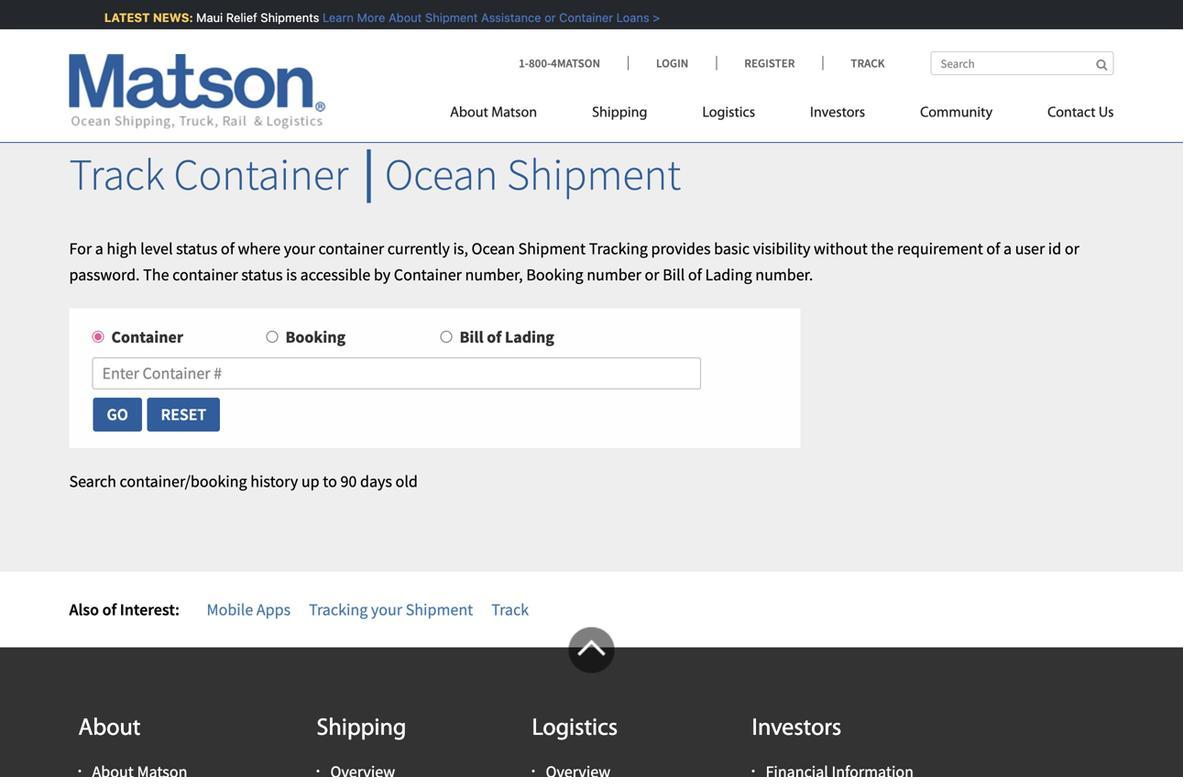 Task type: describe. For each thing, give the bounding box(es) containing it.
interest:
[[120, 599, 180, 620]]

track container │ocean shipment
[[69, 147, 681, 202]]

number,
[[465, 265, 523, 285]]

1 a from the left
[[95, 238, 103, 259]]

number.
[[756, 265, 814, 285]]

high
[[107, 238, 137, 259]]

1 vertical spatial or
[[1065, 238, 1080, 259]]

tracking your shipment link
[[309, 599, 473, 620]]

0 horizontal spatial tracking
[[309, 599, 368, 620]]

1 horizontal spatial about
[[386, 11, 419, 24]]

of down 'provides'
[[688, 265, 702, 285]]

1 vertical spatial your
[[371, 599, 402, 620]]

container up the 4matson
[[556, 11, 610, 24]]

of left user
[[987, 238, 1001, 259]]

about matson
[[450, 106, 537, 121]]

1 vertical spatial status
[[241, 265, 283, 285]]

1 horizontal spatial container
[[319, 238, 384, 259]]

4matson
[[551, 55, 600, 71]]

search image
[[1097, 59, 1108, 71]]

1 horizontal spatial or
[[645, 265, 660, 285]]

0 horizontal spatial booking
[[286, 327, 346, 347]]

search
[[69, 471, 116, 492]]

accessible
[[300, 265, 371, 285]]

maui
[[193, 11, 220, 24]]

contact us link
[[1020, 97, 1114, 134]]

ocean
[[472, 238, 515, 259]]

level
[[140, 238, 173, 259]]

shipping inside shipping link
[[592, 106, 648, 121]]

1-800-4matson link
[[519, 55, 628, 71]]

visibility
[[753, 238, 811, 259]]

blue matson logo with ocean, shipping, truck, rail and logistics written beneath it. image
[[69, 54, 326, 129]]

about for about
[[78, 717, 141, 741]]

investors inside footer
[[752, 717, 842, 741]]

0 horizontal spatial container
[[172, 265, 238, 285]]

0 horizontal spatial track link
[[492, 599, 529, 620]]

the
[[143, 265, 169, 285]]

id
[[1049, 238, 1062, 259]]

container/booking
[[120, 471, 247, 492]]

apps
[[257, 599, 291, 620]]

mobile apps link
[[207, 599, 291, 620]]

basic
[[714, 238, 750, 259]]

container right container option
[[111, 327, 183, 347]]

track for track link to the top
[[851, 55, 885, 71]]

about matson link
[[450, 97, 565, 134]]

to
[[323, 471, 337, 492]]

loans
[[614, 11, 647, 24]]

by
[[374, 265, 391, 285]]

the
[[871, 238, 894, 259]]

logistics inside footer
[[532, 717, 618, 741]]

of right bill of lading radio
[[487, 327, 502, 347]]

of left where at the left top
[[221, 238, 235, 259]]

is
[[286, 265, 297, 285]]

investors link
[[783, 97, 893, 134]]

booking inside for a high level status of where your container currently is, ocean shipment tracking provides basic visibility without the requirement of a user id or password. the container status is accessible by container number, booking number or bill of lading number.
[[526, 265, 584, 285]]

also
[[69, 599, 99, 620]]

without
[[814, 238, 868, 259]]

old
[[396, 471, 418, 492]]

top menu navigation
[[450, 97, 1114, 134]]

requirement
[[897, 238, 983, 259]]

2 a from the left
[[1004, 238, 1012, 259]]

track for track container │ocean shipment
[[69, 147, 165, 202]]

learn more about shipment assistance or container loans > link
[[320, 11, 657, 24]]

provides
[[651, 238, 711, 259]]

0 horizontal spatial bill
[[460, 327, 484, 347]]

investors inside "top menu" navigation
[[810, 106, 866, 121]]

Bill of Lading radio
[[440, 331, 452, 343]]

about for about matson
[[450, 106, 488, 121]]

us
[[1099, 106, 1114, 121]]

footer containing about
[[0, 628, 1184, 777]]

logistics inside "link"
[[703, 106, 755, 121]]

90
[[341, 471, 357, 492]]



Task type: locate. For each thing, give the bounding box(es) containing it.
bill down 'provides'
[[663, 265, 685, 285]]

bill of lading
[[460, 327, 555, 347]]

community
[[921, 106, 993, 121]]

contact us
[[1048, 106, 1114, 121]]

1 horizontal spatial booking
[[526, 265, 584, 285]]

bill
[[663, 265, 685, 285], [460, 327, 484, 347]]

Container radio
[[92, 331, 104, 343]]

>
[[650, 11, 657, 24]]

bill right bill of lading radio
[[460, 327, 484, 347]]

a left user
[[1004, 238, 1012, 259]]

up
[[301, 471, 320, 492]]

status
[[176, 238, 218, 259], [241, 265, 283, 285]]

footer
[[0, 628, 1184, 777]]

2 horizontal spatial track
[[851, 55, 885, 71]]

tracking up number
[[589, 238, 648, 259]]

container up accessible
[[319, 238, 384, 259]]

learn
[[320, 11, 351, 24]]

container inside for a high level status of where your container currently is, ocean shipment tracking provides basic visibility without the requirement of a user id or password. the container status is accessible by container number, booking number or bill of lading number.
[[394, 265, 462, 285]]

your
[[284, 238, 315, 259], [371, 599, 402, 620]]

lading down basic
[[705, 265, 752, 285]]

login link
[[628, 55, 716, 71]]

Booking radio
[[266, 331, 278, 343]]

where
[[238, 238, 281, 259]]

booking
[[526, 265, 584, 285], [286, 327, 346, 347]]

mobile
[[207, 599, 253, 620]]

1 horizontal spatial your
[[371, 599, 402, 620]]

1 vertical spatial about
[[450, 106, 488, 121]]

login
[[656, 55, 689, 71]]

2 vertical spatial or
[[645, 265, 660, 285]]

relief
[[223, 11, 254, 24]]

track
[[851, 55, 885, 71], [69, 147, 165, 202], [492, 599, 529, 620]]

days
[[360, 471, 392, 492]]

0 vertical spatial investors
[[810, 106, 866, 121]]

status down where at the left top
[[241, 265, 283, 285]]

shipping
[[592, 106, 648, 121], [317, 717, 407, 741]]

shipments
[[258, 11, 316, 24]]

booking right booking radio
[[286, 327, 346, 347]]

history
[[250, 471, 298, 492]]

lading
[[705, 265, 752, 285], [505, 327, 555, 347]]

1 vertical spatial lading
[[505, 327, 555, 347]]

1 horizontal spatial logistics
[[703, 106, 755, 121]]

1 horizontal spatial status
[[241, 265, 283, 285]]

logistics down backtop image
[[532, 717, 618, 741]]

more
[[354, 11, 382, 24]]

news:
[[150, 11, 190, 24]]

0 vertical spatial status
[[176, 238, 218, 259]]

shipment inside for a high level status of where your container currently is, ocean shipment tracking provides basic visibility without the requirement of a user id or password. the container status is accessible by container number, booking number or bill of lading number.
[[518, 238, 586, 259]]

logistics
[[703, 106, 755, 121], [532, 717, 618, 741]]

latest news: maui relief shipments learn more about shipment assistance or container loans >
[[101, 11, 657, 24]]

shipping link
[[565, 97, 675, 134]]

backtop image
[[569, 628, 615, 673]]

0 horizontal spatial lading
[[505, 327, 555, 347]]

0 horizontal spatial status
[[176, 238, 218, 259]]

track for track link to the left
[[492, 599, 529, 620]]

1 vertical spatial logistics
[[532, 717, 618, 741]]

None button
[[92, 397, 143, 433], [146, 397, 221, 433], [92, 397, 143, 433], [146, 397, 221, 433]]

a
[[95, 238, 103, 259], [1004, 238, 1012, 259]]

1 horizontal spatial track
[[492, 599, 529, 620]]

tracking your shipment
[[309, 599, 473, 620]]

about inside footer
[[78, 717, 141, 741]]

or right assistance
[[542, 11, 553, 24]]

0 horizontal spatial about
[[78, 717, 141, 741]]

also of interest:
[[69, 599, 180, 620]]

currently
[[388, 238, 450, 259]]

0 vertical spatial bill
[[663, 265, 685, 285]]

0 horizontal spatial track
[[69, 147, 165, 202]]

1 vertical spatial container
[[172, 265, 238, 285]]

0 horizontal spatial a
[[95, 238, 103, 259]]

lading inside for a high level status of where your container currently is, ocean shipment tracking provides basic visibility without the requirement of a user id or password. the container status is accessible by container number, booking number or bill of lading number.
[[705, 265, 752, 285]]

or right id
[[1065, 238, 1080, 259]]

matson
[[492, 106, 537, 121]]

shipment
[[422, 11, 475, 24], [507, 147, 681, 202], [518, 238, 586, 259], [406, 599, 473, 620]]

tracking inside for a high level status of where your container currently is, ocean shipment tracking provides basic visibility without the requirement of a user id or password. the container status is accessible by container number, booking number or bill of lading number.
[[589, 238, 648, 259]]

1 horizontal spatial tracking
[[589, 238, 648, 259]]

status right level on the top left of page
[[176, 238, 218, 259]]

investors
[[810, 106, 866, 121], [752, 717, 842, 741]]

Enter Container # text field
[[92, 358, 701, 390]]

user
[[1015, 238, 1045, 259]]

container up where at the left top
[[174, 147, 349, 202]]

assistance
[[478, 11, 538, 24]]

0 vertical spatial track link
[[823, 55, 885, 71]]

1 horizontal spatial shipping
[[592, 106, 648, 121]]

1-800-4matson
[[519, 55, 600, 71]]

1 vertical spatial track link
[[492, 599, 529, 620]]

or
[[542, 11, 553, 24], [1065, 238, 1080, 259], [645, 265, 660, 285]]

container
[[319, 238, 384, 259], [172, 265, 238, 285]]

800-
[[529, 55, 551, 71]]

0 vertical spatial logistics
[[703, 106, 755, 121]]

mobile apps
[[207, 599, 291, 620]]

about
[[386, 11, 419, 24], [450, 106, 488, 121], [78, 717, 141, 741]]

1 vertical spatial booking
[[286, 327, 346, 347]]

0 vertical spatial about
[[386, 11, 419, 24]]

register link
[[716, 55, 823, 71]]

0 vertical spatial shipping
[[592, 106, 648, 121]]

for a high level status of where your container currently is, ocean shipment tracking provides basic visibility without the requirement of a user id or password. the container status is accessible by container number, booking number or bill of lading number.
[[69, 238, 1080, 285]]

Search search field
[[931, 51, 1114, 75]]

0 vertical spatial lading
[[705, 265, 752, 285]]

1 horizontal spatial a
[[1004, 238, 1012, 259]]

lading down the number,
[[505, 327, 555, 347]]

1-
[[519, 55, 529, 71]]

1 horizontal spatial bill
[[663, 265, 685, 285]]

tracking
[[589, 238, 648, 259], [309, 599, 368, 620]]

contact
[[1048, 106, 1096, 121]]

2 horizontal spatial about
[[450, 106, 488, 121]]

0 horizontal spatial your
[[284, 238, 315, 259]]

a right 'for'
[[95, 238, 103, 259]]

container
[[556, 11, 610, 24], [174, 147, 349, 202], [394, 265, 462, 285], [111, 327, 183, 347]]

or right number
[[645, 265, 660, 285]]

1 horizontal spatial track link
[[823, 55, 885, 71]]

1 vertical spatial tracking
[[309, 599, 368, 620]]

bill inside for a high level status of where your container currently is, ocean shipment tracking provides basic visibility without the requirement of a user id or password. the container status is accessible by container number, booking number or bill of lading number.
[[663, 265, 685, 285]]

for
[[69, 238, 92, 259]]

logistics down register link on the top of page
[[703, 106, 755, 121]]

of
[[221, 238, 235, 259], [987, 238, 1001, 259], [688, 265, 702, 285], [487, 327, 502, 347], [102, 599, 117, 620]]

1 vertical spatial shipping
[[317, 717, 407, 741]]

1 vertical spatial track
[[69, 147, 165, 202]]

about inside "top menu" navigation
[[450, 106, 488, 121]]

0 vertical spatial tracking
[[589, 238, 648, 259]]

booking left number
[[526, 265, 584, 285]]

search container/booking history up to 90 days old
[[69, 471, 418, 492]]

1 vertical spatial bill
[[460, 327, 484, 347]]

2 vertical spatial about
[[78, 717, 141, 741]]

0 vertical spatial or
[[542, 11, 553, 24]]

0 horizontal spatial shipping
[[317, 717, 407, 741]]

1 horizontal spatial lading
[[705, 265, 752, 285]]

track link
[[823, 55, 885, 71], [492, 599, 529, 620]]

number
[[587, 265, 642, 285]]

0 horizontal spatial or
[[542, 11, 553, 24]]

2 horizontal spatial or
[[1065, 238, 1080, 259]]

is,
[[453, 238, 468, 259]]

logistics link
[[675, 97, 783, 134]]

│ocean
[[357, 147, 498, 202]]

None search field
[[931, 51, 1114, 75]]

0 vertical spatial container
[[319, 238, 384, 259]]

container right the
[[172, 265, 238, 285]]

0 horizontal spatial logistics
[[532, 717, 618, 741]]

your inside for a high level status of where your container currently is, ocean shipment tracking provides basic visibility without the requirement of a user id or password. the container status is accessible by container number, booking number or bill of lading number.
[[284, 238, 315, 259]]

2 vertical spatial track
[[492, 599, 529, 620]]

latest
[[101, 11, 147, 24]]

register
[[745, 55, 795, 71]]

0 vertical spatial booking
[[526, 265, 584, 285]]

password.
[[69, 265, 140, 285]]

0 vertical spatial your
[[284, 238, 315, 259]]

0 vertical spatial track
[[851, 55, 885, 71]]

of right also
[[102, 599, 117, 620]]

1 vertical spatial investors
[[752, 717, 842, 741]]

community link
[[893, 97, 1020, 134]]

tracking right apps
[[309, 599, 368, 620]]

container down currently
[[394, 265, 462, 285]]



Task type: vqa. For each thing, say whether or not it's contained in the screenshot.
section containing Matson Giving Links
no



